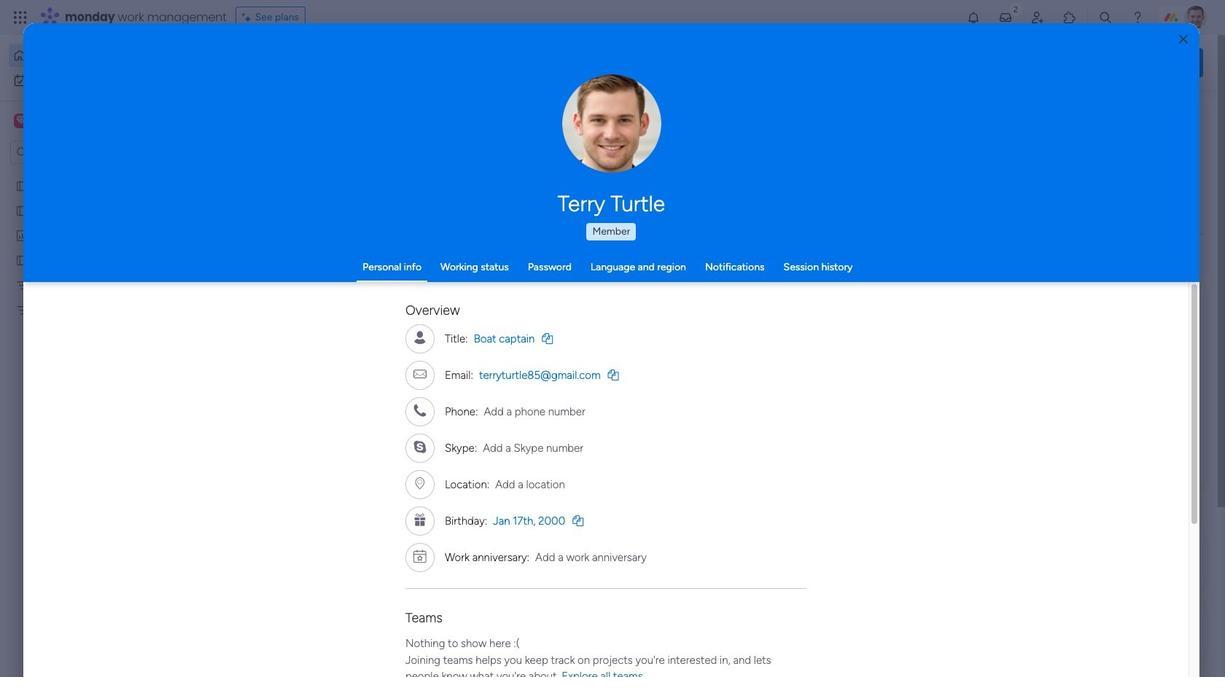 Task type: locate. For each thing, give the bounding box(es) containing it.
help image
[[1131, 10, 1145, 25]]

0 horizontal spatial copied! image
[[573, 515, 584, 526]]

workspace image
[[16, 113, 26, 129]]

0 horizontal spatial public dashboard image
[[15, 228, 29, 242]]

search everything image
[[1098, 10, 1113, 25]]

0 vertical spatial option
[[9, 44, 177, 67]]

close image
[[1179, 34, 1188, 45]]

1 horizontal spatial add to favorites image
[[671, 267, 686, 281]]

component image
[[482, 289, 495, 302]]

1 component image from the left
[[244, 289, 257, 302]]

templates image image
[[998, 293, 1190, 394]]

notifications image
[[966, 10, 981, 25]]

public board image
[[15, 179, 29, 193], [15, 203, 29, 217], [15, 253, 29, 267], [244, 266, 260, 282], [482, 266, 498, 282]]

terry turtle image
[[1184, 6, 1208, 29]]

copied! image
[[608, 369, 619, 380], [573, 515, 584, 526]]

public dashboard image
[[15, 228, 29, 242], [721, 266, 737, 282]]

0 vertical spatial copied! image
[[608, 369, 619, 380]]

add to favorites image
[[671, 267, 686, 281], [910, 267, 924, 281], [433, 445, 447, 460]]

1 horizontal spatial component image
[[721, 289, 734, 302]]

2 horizontal spatial add to favorites image
[[910, 267, 924, 281]]

0 horizontal spatial add to favorites image
[[433, 445, 447, 460]]

dapulse x slim image
[[1182, 106, 1199, 123]]

workspace selection element
[[14, 112, 122, 131]]

2 component image from the left
[[721, 289, 734, 302]]

1 vertical spatial public dashboard image
[[721, 266, 737, 282]]

option
[[9, 44, 177, 67], [9, 69, 177, 92], [0, 172, 186, 175]]

list box
[[0, 170, 186, 519]]

component image
[[244, 289, 257, 302], [721, 289, 734, 302]]

copied! image
[[542, 333, 553, 344]]

workspace image
[[14, 113, 28, 129]]

1 horizontal spatial public dashboard image
[[721, 266, 737, 282]]

0 vertical spatial public dashboard image
[[15, 228, 29, 242]]

0 horizontal spatial component image
[[244, 289, 257, 302]]

see plans image
[[242, 9, 255, 26]]

1 horizontal spatial copied! image
[[608, 369, 619, 380]]



Task type: describe. For each thing, give the bounding box(es) containing it.
help center element
[[985, 602, 1203, 660]]

remove from favorites image
[[433, 267, 447, 281]]

invite members image
[[1031, 10, 1045, 25]]

1 vertical spatial option
[[9, 69, 177, 92]]

component image for add to favorites "icon" to the right
[[721, 289, 734, 302]]

Search in workspace field
[[31, 144, 122, 161]]

monday marketplace image
[[1063, 10, 1077, 25]]

component image for remove from favorites image
[[244, 289, 257, 302]]

1 vertical spatial copied! image
[[573, 515, 584, 526]]

update feed image
[[999, 10, 1013, 25]]

getting started element
[[985, 532, 1203, 590]]

select product image
[[13, 10, 28, 25]]

2 image
[[1009, 1, 1023, 17]]

2 vertical spatial option
[[0, 172, 186, 175]]

public dashboard image inside quick search results list box
[[721, 266, 737, 282]]

quick search results list box
[[225, 136, 950, 508]]



Task type: vqa. For each thing, say whether or not it's contained in the screenshot.
Invite members Image on the top right
yes



